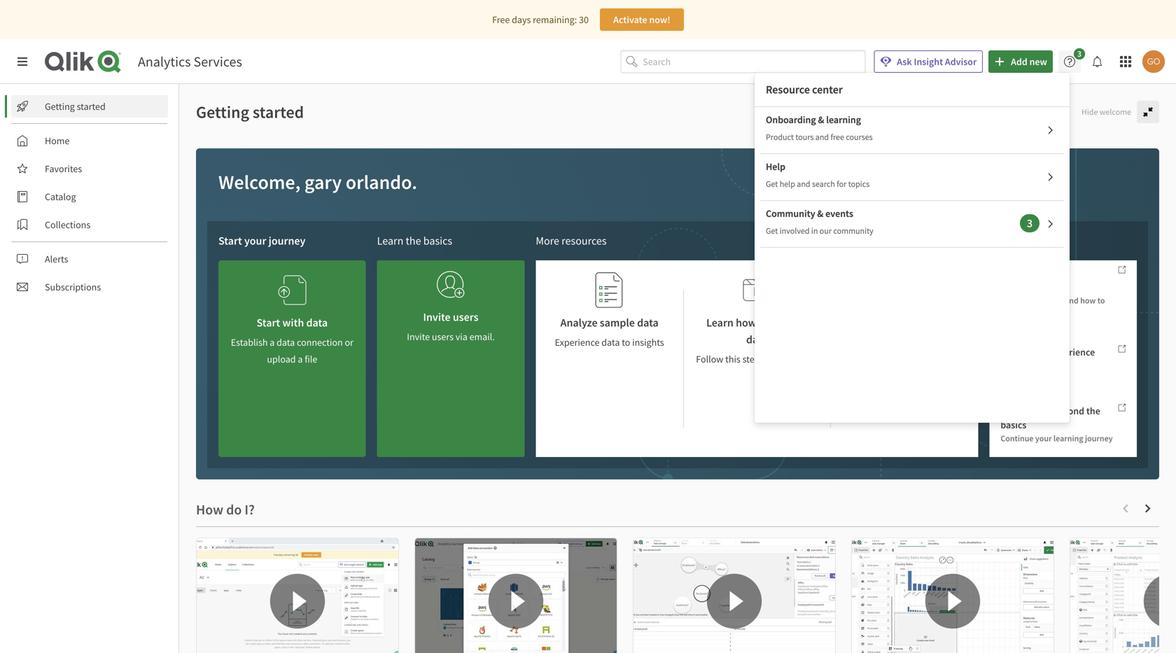 Task type: locate. For each thing, give the bounding box(es) containing it.
get left help
[[766, 179, 778, 189]]

start inside start with data establish a data connection or upload a file
[[257, 316, 280, 330]]

0 vertical spatial to
[[1098, 295, 1105, 306]]

onboarding up continue
[[1001, 405, 1051, 417]]

1 vertical spatial get
[[766, 225, 778, 236]]

0 horizontal spatial start
[[218, 234, 242, 248]]

how do i load data into an app? image
[[415, 539, 617, 653]]

getting started
[[45, 100, 106, 113], [196, 102, 304, 123]]

2 horizontal spatial and
[[1065, 295, 1079, 306]]

more
[[536, 234, 560, 248]]

get inside help get help and search for topics
[[766, 179, 778, 189]]

establish
[[231, 336, 268, 349]]

free
[[492, 13, 510, 26]]

users up via
[[453, 310, 479, 324]]

0 horizontal spatial getting started
[[45, 100, 106, 113]]

hide welcome
[[1082, 106, 1132, 117]]

alerts
[[45, 253, 68, 265]]

to for apps
[[1098, 295, 1105, 306]]

a left file
[[298, 353, 303, 366]]

activate now!
[[614, 13, 671, 26]]

1 horizontal spatial started
[[253, 102, 304, 123]]

free days remaining: 30
[[492, 13, 589, 26]]

involved
[[780, 225, 810, 236]]

1 vertical spatial how
[[736, 316, 757, 330]]

learn how to analyze data image
[[743, 272, 771, 309]]

get left involved
[[766, 225, 778, 236]]

0 horizontal spatial a
[[270, 336, 275, 349]]

learning
[[826, 113, 861, 126], [1054, 433, 1084, 444]]

insights
[[632, 336, 664, 349]]

0 horizontal spatial basics
[[424, 234, 452, 248]]

0 vertical spatial and
[[816, 132, 829, 143]]

0 vertical spatial invite
[[423, 310, 451, 324]]

a
[[270, 336, 275, 349], [298, 353, 303, 366]]

your inside 'onboarding beyond the basics continue your learning journey'
[[1036, 433, 1052, 444]]

to down sample
[[622, 336, 630, 349]]

learn up create
[[1001, 295, 1021, 306]]

Search text field
[[643, 50, 866, 73]]

1 horizontal spatial onboarding
[[1001, 405, 1051, 417]]

1 horizontal spatial a
[[298, 353, 303, 366]]

analyze
[[771, 316, 808, 330]]

advisor
[[945, 55, 977, 68]]

0 horizontal spatial getting
[[45, 100, 75, 113]]

2 vertical spatial and
[[1065, 295, 1079, 306]]

start down the welcome, on the left top
[[218, 234, 242, 248]]

services
[[194, 53, 242, 70]]

community
[[834, 225, 874, 236]]

0 horizontal spatial learning
[[826, 113, 861, 126]]

1 horizontal spatial to
[[759, 316, 769, 330]]

1 vertical spatial start
[[257, 316, 280, 330]]

help
[[780, 179, 795, 189]]

learning up the free
[[826, 113, 861, 126]]

to inside the learn about apps and how to create one
[[1098, 295, 1105, 306]]

and for learn
[[1065, 295, 1079, 306]]

onboarding inside onboarding & learning product tours and free courses
[[766, 113, 816, 126]]

more resources
[[536, 234, 607, 248]]

2 get from the top
[[766, 225, 778, 236]]

3
[[1078, 48, 1082, 59]]

welcome, gary orlando.
[[218, 170, 417, 194]]

to for data
[[622, 336, 630, 349]]

0 horizontal spatial the
[[406, 234, 421, 248]]

1 vertical spatial users
[[432, 331, 454, 343]]

ask
[[897, 55, 912, 68]]

and inside the learn about apps and how to create one
[[1065, 295, 1079, 306]]

get
[[766, 179, 778, 189], [766, 225, 778, 236]]

and for help
[[797, 179, 811, 189]]

how
[[1081, 295, 1096, 306], [736, 316, 757, 330]]

a up upload
[[270, 336, 275, 349]]

started
[[77, 100, 106, 113], [253, 102, 304, 123]]

start your journey
[[218, 234, 306, 248]]

our
[[820, 225, 832, 236]]

users left via
[[432, 331, 454, 343]]

0 vertical spatial onboarding
[[766, 113, 816, 126]]

0 vertical spatial how
[[1081, 295, 1096, 306]]

with
[[282, 316, 304, 330]]

1 horizontal spatial the
[[1087, 405, 1101, 417]]

0 vertical spatial journey
[[269, 234, 306, 248]]

to inside analyze sample data experience data to insights
[[622, 336, 630, 349]]

to
[[1098, 295, 1105, 306], [759, 316, 769, 330], [622, 336, 630, 349]]

1 horizontal spatial learning
[[1054, 433, 1084, 444]]

onboarding inside 'onboarding beyond the basics continue your learning journey'
[[1001, 405, 1051, 417]]

learn up follow at the right of the page
[[707, 316, 734, 330]]

1 vertical spatial learn
[[1001, 295, 1021, 306]]

onboarding up product
[[766, 113, 816, 126]]

hide
[[1082, 106, 1098, 117]]

learn down orlando.
[[377, 234, 404, 248]]

start for with
[[257, 316, 280, 330]]

data
[[306, 316, 328, 330], [637, 316, 659, 330], [746, 333, 768, 347], [277, 336, 295, 349], [602, 336, 620, 349]]

data up step- on the right of page
[[746, 333, 768, 347]]

basics
[[424, 234, 452, 248], [1001, 419, 1027, 431]]

to inside learn how to analyze data follow this step-by-step video
[[759, 316, 769, 330]]

1 vertical spatial your
[[1036, 433, 1052, 444]]

the down orlando.
[[406, 234, 421, 248]]

0 vertical spatial start
[[218, 234, 242, 248]]

help get help and search for topics
[[766, 160, 870, 189]]

1 vertical spatial learning
[[1054, 433, 1084, 444]]

and right apps
[[1065, 295, 1079, 306]]

about
[[1023, 295, 1044, 306]]

onboarding & learning product tours and free courses
[[766, 113, 873, 143]]

0 vertical spatial &
[[818, 113, 825, 126]]

learn the basics
[[377, 234, 452, 248]]

how do i create an app? image
[[197, 539, 398, 653]]

basics up continue
[[1001, 419, 1027, 431]]

1 vertical spatial the
[[1087, 405, 1101, 417]]

0 horizontal spatial started
[[77, 100, 106, 113]]

1 horizontal spatial basics
[[1001, 419, 1027, 431]]

journey
[[269, 234, 306, 248], [1085, 433, 1113, 444]]

experience
[[1049, 346, 1095, 359]]

create
[[1001, 308, 1023, 319]]

2 horizontal spatial learn
[[1001, 295, 1021, 306]]

1 vertical spatial basics
[[1001, 419, 1027, 431]]

and inside onboarding & learning product tours and free courses
[[816, 132, 829, 143]]

invite down invite users image
[[423, 310, 451, 324]]

basics up invite users image
[[424, 234, 452, 248]]

start with data image
[[278, 272, 306, 309]]

1 horizontal spatial your
[[1036, 433, 1052, 444]]

1 vertical spatial &
[[818, 207, 824, 220]]

how inside learn how to analyze data follow this step-by-step video
[[736, 316, 757, 330]]

2 vertical spatial learn
[[707, 316, 734, 330]]

to right apps
[[1098, 295, 1105, 306]]

start
[[218, 234, 242, 248], [257, 316, 280, 330]]

users
[[453, 310, 479, 324], [432, 331, 454, 343]]

0 horizontal spatial journey
[[269, 234, 306, 248]]

mobile app experience link
[[990, 340, 1137, 378]]

0 horizontal spatial learn
[[377, 234, 404, 248]]

1 vertical spatial onboarding
[[1001, 405, 1051, 417]]

1 vertical spatial to
[[759, 316, 769, 330]]

courses
[[846, 132, 873, 143]]

1 get from the top
[[766, 179, 778, 189]]

1 horizontal spatial how
[[1081, 295, 1096, 306]]

basics inside 'onboarding beyond the basics continue your learning journey'
[[1001, 419, 1027, 431]]

one
[[1025, 308, 1039, 319]]

remaining:
[[533, 13, 577, 26]]

1 horizontal spatial getting started
[[196, 102, 304, 123]]

invite left via
[[407, 331, 430, 343]]

0 vertical spatial your
[[244, 234, 266, 248]]

1 horizontal spatial getting
[[196, 102, 249, 123]]

learn
[[377, 234, 404, 248], [1001, 295, 1021, 306], [707, 316, 734, 330]]

& up our
[[818, 207, 824, 220]]

getting
[[45, 100, 75, 113], [196, 102, 249, 123]]

start with data establish a data connection or upload a file
[[231, 316, 354, 366]]

analytics services element
[[138, 53, 242, 70]]

your right continue
[[1036, 433, 1052, 444]]

0 horizontal spatial and
[[797, 179, 811, 189]]

connection
[[297, 336, 343, 349]]

home
[[45, 134, 70, 147]]

the right 'beyond'
[[1087, 405, 1101, 417]]

1 horizontal spatial and
[[816, 132, 829, 143]]

add new button
[[989, 50, 1053, 73]]

1 vertical spatial and
[[797, 179, 811, 189]]

2 vertical spatial to
[[622, 336, 630, 349]]

learn inside learn how to analyze data follow this step-by-step video
[[707, 316, 734, 330]]

learning down 'beyond'
[[1054, 433, 1084, 444]]

analytics services
[[138, 53, 242, 70]]

& down center
[[818, 113, 825, 126]]

0 vertical spatial get
[[766, 179, 778, 189]]

1 vertical spatial journey
[[1085, 433, 1113, 444]]

& inside community & events get involved in our community
[[818, 207, 824, 220]]

0 vertical spatial learn
[[377, 234, 404, 248]]

upload
[[267, 353, 296, 366]]

0 horizontal spatial to
[[622, 336, 630, 349]]

1 horizontal spatial learn
[[707, 316, 734, 330]]

start left with
[[257, 316, 280, 330]]

welcome, gary orlando. main content
[[179, 84, 1176, 653]]

& inside onboarding & learning product tours and free courses
[[818, 113, 825, 126]]

1 vertical spatial a
[[298, 353, 303, 366]]

&
[[818, 113, 825, 126], [818, 207, 824, 220]]

and left the free
[[816, 132, 829, 143]]

data up connection
[[306, 316, 328, 330]]

center
[[812, 83, 843, 97]]

0 vertical spatial the
[[406, 234, 421, 248]]

2 horizontal spatial to
[[1098, 295, 1105, 306]]

0 vertical spatial learning
[[826, 113, 861, 126]]

data up insights
[[637, 316, 659, 330]]

data up upload
[[277, 336, 295, 349]]

collections
[[45, 218, 90, 231]]

getting started up 'home' 'link'
[[45, 100, 106, 113]]

mobile
[[1001, 346, 1029, 359]]

1 horizontal spatial start
[[257, 316, 280, 330]]

your
[[244, 234, 266, 248], [1036, 433, 1052, 444]]

close sidebar menu image
[[17, 56, 28, 67]]

how down learn how to analyze data image at the right
[[736, 316, 757, 330]]

0 horizontal spatial onboarding
[[766, 113, 816, 126]]

activate
[[614, 13, 647, 26]]

get inside community & events get involved in our community
[[766, 225, 778, 236]]

1 horizontal spatial journey
[[1085, 433, 1113, 444]]

getting down 'services' at the left top of the page
[[196, 102, 249, 123]]

and right help
[[797, 179, 811, 189]]

the
[[406, 234, 421, 248], [1087, 405, 1101, 417]]

to left analyze
[[759, 316, 769, 330]]

days
[[512, 13, 531, 26]]

getting started down 'services' at the left top of the page
[[196, 102, 304, 123]]

0 horizontal spatial how
[[736, 316, 757, 330]]

catalog link
[[11, 186, 168, 208]]

learn inside the learn about apps and how to create one
[[1001, 295, 1021, 306]]

and inside help get help and search for topics
[[797, 179, 811, 189]]

how right apps
[[1081, 295, 1096, 306]]

your down the welcome, on the left top
[[244, 234, 266, 248]]

getting up home in the left top of the page
[[45, 100, 75, 113]]



Task type: describe. For each thing, give the bounding box(es) containing it.
onboarding for basics
[[1001, 405, 1051, 417]]

how do i define data associations? image
[[634, 539, 835, 653]]

learn about apps and how to create one link
[[990, 261, 1137, 326]]

in
[[812, 225, 818, 236]]

analyze sample data image
[[596, 272, 624, 309]]

catalog
[[45, 190, 76, 203]]

the inside 'onboarding beyond the basics continue your learning journey'
[[1087, 405, 1101, 417]]

resource
[[766, 83, 810, 97]]

welcome
[[1100, 106, 1132, 117]]

data down sample
[[602, 336, 620, 349]]

onboarding for product
[[766, 113, 816, 126]]

step-
[[743, 353, 763, 366]]

searchbar element
[[621, 50, 866, 73]]

data inside learn how to analyze data follow this step-by-step video
[[746, 333, 768, 347]]

community
[[766, 207, 816, 220]]

0 vertical spatial users
[[453, 310, 479, 324]]

search
[[812, 179, 835, 189]]

navigation pane element
[[0, 90, 179, 304]]

subscriptions link
[[11, 276, 168, 298]]

welcome,
[[218, 170, 301, 194]]

learn for learn about apps and how to create one
[[1001, 295, 1021, 306]]

follow
[[696, 353, 724, 366]]

free
[[831, 132, 845, 143]]

sample
[[600, 316, 635, 330]]

help
[[766, 160, 786, 173]]

30
[[579, 13, 589, 26]]

resources
[[562, 234, 607, 248]]

getting started inside welcome, gary orlando. main content
[[196, 102, 304, 123]]

getting inside welcome, gary orlando. main content
[[196, 102, 249, 123]]

& for onboarding
[[818, 113, 825, 126]]

invite users image
[[437, 266, 465, 303]]

file
[[305, 353, 317, 366]]

add new
[[1011, 55, 1048, 68]]

step
[[776, 353, 794, 366]]

getting started link
[[11, 95, 168, 118]]

mobile app experience
[[1001, 346, 1095, 359]]

for
[[837, 179, 847, 189]]

ask insight advisor button
[[874, 50, 983, 73]]

journey inside 'onboarding beyond the basics continue your learning journey'
[[1085, 433, 1113, 444]]

product
[[766, 132, 794, 143]]

experience
[[555, 336, 600, 349]]

tours
[[796, 132, 814, 143]]

& for community
[[818, 207, 824, 220]]

started inside welcome, gary orlando. main content
[[253, 102, 304, 123]]

started inside navigation pane element
[[77, 100, 106, 113]]

add
[[1011, 55, 1028, 68]]

apps
[[1046, 295, 1064, 306]]

home link
[[11, 130, 168, 152]]

alerts link
[[11, 248, 168, 270]]

email.
[[470, 331, 495, 343]]

insight
[[914, 55, 943, 68]]

beyond
[[1053, 405, 1085, 417]]

collections link
[[11, 214, 168, 236]]

ask insight advisor
[[897, 55, 977, 68]]

activate now! link
[[600, 8, 684, 31]]

or
[[345, 336, 354, 349]]

hide welcome image
[[1143, 106, 1154, 118]]

gary
[[305, 170, 342, 194]]

learning inside 'onboarding beyond the basics continue your learning journey'
[[1054, 433, 1084, 444]]

learning inside onboarding & learning product tours and free courses
[[826, 113, 861, 126]]

how inside the learn about apps and how to create one
[[1081, 295, 1096, 306]]

3 button
[[1059, 48, 1090, 73]]

via
[[456, 331, 468, 343]]

invite users invite users via email.
[[407, 310, 495, 343]]

by-
[[763, 353, 776, 366]]

learn about apps and how to create one
[[1001, 295, 1105, 319]]

how do i create a visualization? image
[[852, 539, 1054, 653]]

app
[[1031, 346, 1047, 359]]

gary orlando image
[[1143, 50, 1165, 73]]

learn how to analyze data follow this step-by-step video
[[696, 316, 818, 366]]

analyze
[[561, 316, 598, 330]]

continue
[[1001, 433, 1034, 444]]

now!
[[649, 13, 671, 26]]

video
[[796, 353, 818, 366]]

favorites link
[[11, 158, 168, 180]]

analyze sample data experience data to insights
[[555, 316, 664, 349]]

community & events get involved in our community
[[766, 207, 874, 236]]

0 horizontal spatial your
[[244, 234, 266, 248]]

events
[[826, 207, 854, 220]]

start for your
[[218, 234, 242, 248]]

resource center
[[766, 83, 843, 97]]

new
[[1030, 55, 1048, 68]]

subscriptions
[[45, 281, 101, 293]]

topics
[[849, 179, 870, 189]]

getting started inside navigation pane element
[[45, 100, 106, 113]]

getting inside navigation pane element
[[45, 100, 75, 113]]

onboarding beyond the basics continue your learning journey
[[1001, 405, 1113, 444]]

analytics
[[138, 53, 191, 70]]

this
[[726, 353, 741, 366]]

1 vertical spatial invite
[[407, 331, 430, 343]]

0 vertical spatial a
[[270, 336, 275, 349]]

favorites
[[45, 162, 82, 175]]

0 vertical spatial basics
[[424, 234, 452, 248]]

learn for learn the basics
[[377, 234, 404, 248]]



Task type: vqa. For each thing, say whether or not it's contained in the screenshot.
learning within 'ONBOARDING & LEARNING PRODUCT TOURS AND FREE COURSES'
yes



